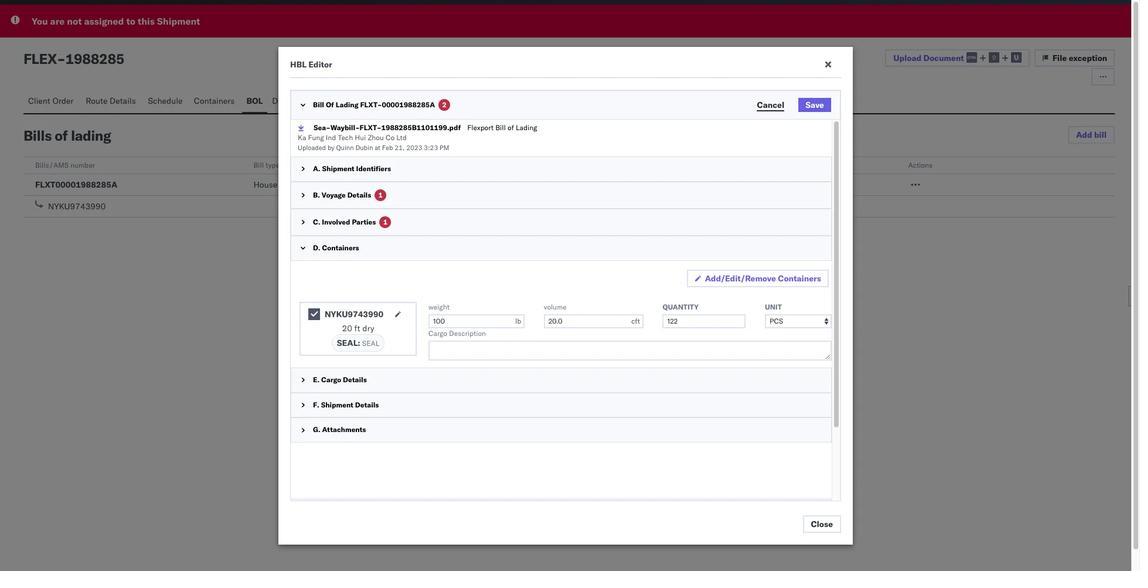Task type: describe. For each thing, give the bounding box(es) containing it.
1 vertical spatial flxt-
[[360, 123, 382, 132]]

uploaded
[[298, 143, 326, 152]]

21,
[[395, 143, 405, 152]]

bill for bill of lading flxt-00001988285a
[[313, 100, 324, 109]]

fung
[[308, 133, 324, 142]]

1 horizontal spatial cargo
[[429, 329, 448, 338]]

not
[[67, 15, 82, 27]]

close
[[812, 519, 834, 530]]

sea-
[[314, 123, 331, 132]]

details for e. cargo details
[[343, 375, 367, 384]]

obl
[[690, 161, 704, 170]]

1 for parties
[[383, 218, 388, 226]]

release method
[[472, 161, 523, 170]]

of
[[326, 100, 334, 109]]

2
[[443, 100, 447, 109]]

c.
[[313, 218, 320, 226]]

documents
[[272, 96, 315, 106]]

cancel
[[758, 99, 785, 110]]

close button
[[803, 516, 842, 533]]

identifiers
[[356, 164, 391, 173]]

assigned
[[84, 15, 124, 27]]

zhou
[[368, 133, 384, 142]]

exception
[[1070, 53, 1108, 63]]

add bill
[[1077, 130, 1107, 140]]

shipment for f.
[[321, 400, 354, 409]]

1 for details
[[379, 191, 383, 199]]

a. shipment identifiers
[[313, 164, 391, 173]]

file
[[1053, 53, 1068, 63]]

dry
[[363, 323, 375, 334]]

add
[[1077, 130, 1093, 140]]

flex - 1988285
[[23, 50, 124, 67]]

b. voyage details
[[313, 191, 371, 199]]

cargo description
[[429, 329, 486, 338]]

are
[[50, 15, 65, 27]]

pm
[[440, 143, 450, 152]]

0 vertical spatial shipment
[[157, 15, 200, 27]]

surrender
[[706, 161, 737, 170]]

containers inside containers button
[[194, 96, 235, 106]]

by
[[328, 143, 335, 152]]

1988285
[[65, 50, 124, 67]]

documents button
[[268, 90, 322, 113]]

0 vertical spatial flxt-
[[360, 100, 382, 109]]

feb
[[382, 143, 393, 152]]

add/edit/remove containers
[[705, 273, 822, 284]]

shipment for a.
[[322, 164, 355, 173]]

assignees button
[[370, 90, 419, 113]]

house - express
[[254, 179, 316, 190]]

- for house
[[280, 179, 285, 190]]

this
[[138, 15, 155, 27]]

d. containers
[[313, 243, 359, 252]]

containers for d. containers
[[322, 243, 359, 252]]

1 horizontal spatial of
[[508, 123, 514, 132]]

c. involved parties
[[313, 218, 376, 226]]

add bill button
[[1069, 126, 1116, 144]]

involved
[[322, 218, 350, 226]]

parties
[[352, 218, 376, 226]]

upload document button
[[886, 49, 1030, 67]]

d.
[[313, 243, 321, 252]]

0 vertical spatial lading
[[336, 100, 359, 109]]

you
[[32, 15, 48, 27]]

2 horizontal spatial bill
[[496, 123, 506, 132]]

b.
[[313, 191, 320, 199]]

1 horizontal spatial nyku9743990
[[325, 309, 384, 320]]

client
[[28, 96, 50, 106]]

bill type
[[254, 161, 280, 170]]

client order
[[28, 96, 74, 106]]

you are not assigned to this shipment
[[32, 15, 200, 27]]

3:23
[[424, 143, 438, 152]]

bill for bill type
[[254, 161, 264, 170]]

bills of lading
[[23, 127, 111, 144]]

a.
[[313, 164, 321, 173]]

number
[[71, 161, 95, 170]]

20 ft dry seal: seal
[[337, 323, 380, 348]]

save
[[806, 100, 825, 110]]

flexport
[[468, 123, 494, 132]]

obl surrender
[[690, 161, 737, 170]]

details inside 'route details' button
[[110, 96, 136, 106]]

actions
[[909, 161, 933, 170]]

to
[[126, 15, 135, 27]]

hbl
[[290, 59, 307, 70]]

bills/ams number
[[35, 161, 95, 170]]

volume
[[544, 303, 567, 311]]

messages
[[327, 96, 363, 106]]

ft
[[355, 323, 360, 334]]

f. shipment details
[[313, 400, 379, 409]]

weight
[[429, 303, 450, 311]]

order
[[52, 96, 74, 106]]



Task type: locate. For each thing, give the bounding box(es) containing it.
containers right d.
[[322, 243, 359, 252]]

shipment right f.
[[321, 400, 354, 409]]

-
[[57, 50, 65, 67], [280, 179, 285, 190], [472, 179, 477, 190], [477, 179, 482, 190]]

0 horizontal spatial lading
[[336, 100, 359, 109]]

bill right flexport
[[496, 123, 506, 132]]

cargo down weight
[[429, 329, 448, 338]]

e.
[[313, 375, 320, 384]]

flexport bill of lading
[[468, 123, 538, 132]]

at
[[375, 143, 381, 152]]

- for flex
[[57, 50, 65, 67]]

shipment right this in the left of the page
[[157, 15, 200, 27]]

f.
[[313, 400, 320, 409]]

upload document
[[894, 53, 965, 63]]

e. cargo details
[[313, 375, 367, 384]]

flxt-
[[360, 100, 382, 109], [360, 123, 382, 132]]

document
[[924, 53, 965, 63]]

containers left bol
[[194, 96, 235, 106]]

file exception
[[1053, 53, 1108, 63]]

1 vertical spatial shipment
[[322, 164, 355, 173]]

save button
[[799, 98, 832, 112]]

route details button
[[81, 90, 143, 113]]

1 down identifiers
[[379, 191, 383, 199]]

1
[[379, 191, 383, 199], [383, 218, 388, 226]]

0 horizontal spatial of
[[55, 127, 68, 144]]

g.
[[313, 425, 321, 434]]

route details
[[86, 96, 136, 106]]

shipment right the a.
[[322, 164, 355, 173]]

1988285b1101199.pdf
[[382, 123, 461, 132]]

2 vertical spatial bill
[[254, 161, 264, 170]]

bol button
[[242, 90, 268, 113]]

released
[[690, 179, 725, 190]]

flxt00001988285a
[[35, 179, 117, 190]]

lading right of
[[336, 100, 359, 109]]

None text field
[[429, 314, 525, 328], [544, 314, 644, 328], [663, 314, 746, 328], [429, 341, 832, 361], [429, 314, 525, 328], [544, 314, 644, 328], [663, 314, 746, 328], [429, 341, 832, 361]]

bill left type
[[254, 161, 264, 170]]

schedule
[[148, 96, 183, 106]]

1 horizontal spatial bill
[[313, 100, 324, 109]]

bills/ams
[[35, 161, 69, 170]]

g. attachments
[[313, 425, 366, 434]]

ka
[[298, 133, 306, 142]]

lading
[[336, 100, 359, 109], [516, 123, 538, 132]]

flex
[[23, 50, 57, 67]]

bill
[[313, 100, 324, 109], [496, 123, 506, 132], [254, 161, 264, 170]]

quinn
[[336, 143, 354, 152]]

seal
[[362, 339, 380, 348]]

of right flexport
[[508, 123, 514, 132]]

2023
[[407, 143, 423, 152]]

details for b. voyage details
[[348, 191, 371, 199]]

details up attachments
[[355, 400, 379, 409]]

0 horizontal spatial nyku9743990
[[48, 201, 106, 212]]

0 vertical spatial nyku9743990
[[48, 201, 106, 212]]

express
[[287, 179, 316, 190]]

route
[[86, 96, 108, 106]]

0 horizontal spatial bill
[[254, 161, 264, 170]]

type
[[266, 161, 280, 170]]

1 horizontal spatial lading
[[516, 123, 538, 132]]

bills
[[23, 127, 52, 144]]

ka fung ind tech hui zhou co ltd uploaded by quinn dubin at feb 21, 2023 3:23 pm
[[298, 133, 450, 152]]

0 horizontal spatial containers
[[194, 96, 235, 106]]

details right route
[[110, 96, 136, 106]]

2 vertical spatial containers
[[779, 273, 822, 284]]

cancel button
[[750, 98, 792, 112]]

attachments
[[322, 425, 366, 434]]

1 vertical spatial nyku9743990
[[325, 309, 384, 320]]

unit
[[765, 303, 782, 311]]

1 vertical spatial containers
[[322, 243, 359, 252]]

of
[[508, 123, 514, 132], [55, 127, 68, 144]]

0 horizontal spatial cargo
[[321, 375, 341, 384]]

0 vertical spatial containers
[[194, 96, 235, 106]]

add/edit/remove containers button
[[687, 270, 829, 287]]

1 vertical spatial cargo
[[321, 375, 341, 384]]

00001988285a
[[382, 100, 435, 109]]

tech
[[338, 133, 353, 142]]

2 horizontal spatial containers
[[779, 273, 822, 284]]

None checkbox
[[308, 308, 320, 320]]

assignees
[[374, 96, 412, 106]]

20
[[342, 323, 352, 334]]

upload
[[894, 53, 922, 63]]

hbl editor
[[290, 59, 332, 70]]

nyku9743990 up ft at left bottom
[[325, 309, 384, 320]]

client order button
[[23, 90, 81, 113]]

bill of lading flxt-00001988285a
[[313, 100, 435, 109]]

lading up method
[[516, 123, 538, 132]]

dubin
[[356, 143, 373, 152]]

details right voyage on the left of page
[[348, 191, 371, 199]]

--
[[472, 179, 482, 190]]

of right bills
[[55, 127, 68, 144]]

schedule button
[[143, 90, 189, 113]]

details for f. shipment details
[[355, 400, 379, 409]]

voyage
[[322, 191, 346, 199]]

file exception button
[[1035, 49, 1116, 67], [1035, 49, 1116, 67]]

shipment
[[157, 15, 200, 27], [322, 164, 355, 173], [321, 400, 354, 409]]

containers up the unit
[[779, 273, 822, 284]]

editor
[[309, 59, 332, 70]]

house
[[254, 179, 278, 190]]

0 vertical spatial bill
[[313, 100, 324, 109]]

- for -
[[477, 179, 482, 190]]

1 horizontal spatial containers
[[322, 243, 359, 252]]

messages button
[[322, 90, 370, 113]]

details
[[110, 96, 136, 106], [348, 191, 371, 199], [343, 375, 367, 384], [355, 400, 379, 409]]

method
[[499, 161, 523, 170]]

containers inside "add/edit/remove containers" button
[[779, 273, 822, 284]]

containers for add/edit/remove containers
[[779, 273, 822, 284]]

add/edit/remove
[[705, 273, 777, 284]]

details up f. shipment details on the bottom of page
[[343, 375, 367, 384]]

0 vertical spatial cargo
[[429, 329, 448, 338]]

1 vertical spatial bill
[[496, 123, 506, 132]]

1 vertical spatial 1
[[383, 218, 388, 226]]

cargo right e.
[[321, 375, 341, 384]]

0 vertical spatial 1
[[379, 191, 383, 199]]

2 vertical spatial shipment
[[321, 400, 354, 409]]

1 right parties at the left top of page
[[383, 218, 388, 226]]

lading
[[71, 127, 111, 144]]

bill left of
[[313, 100, 324, 109]]

1 vertical spatial lading
[[516, 123, 538, 132]]

nyku9743990 down flxt00001988285a
[[48, 201, 106, 212]]



Task type: vqa. For each thing, say whether or not it's contained in the screenshot.
Oct inside the Hi Oct 23, 2023 At 12:54 Pm
no



